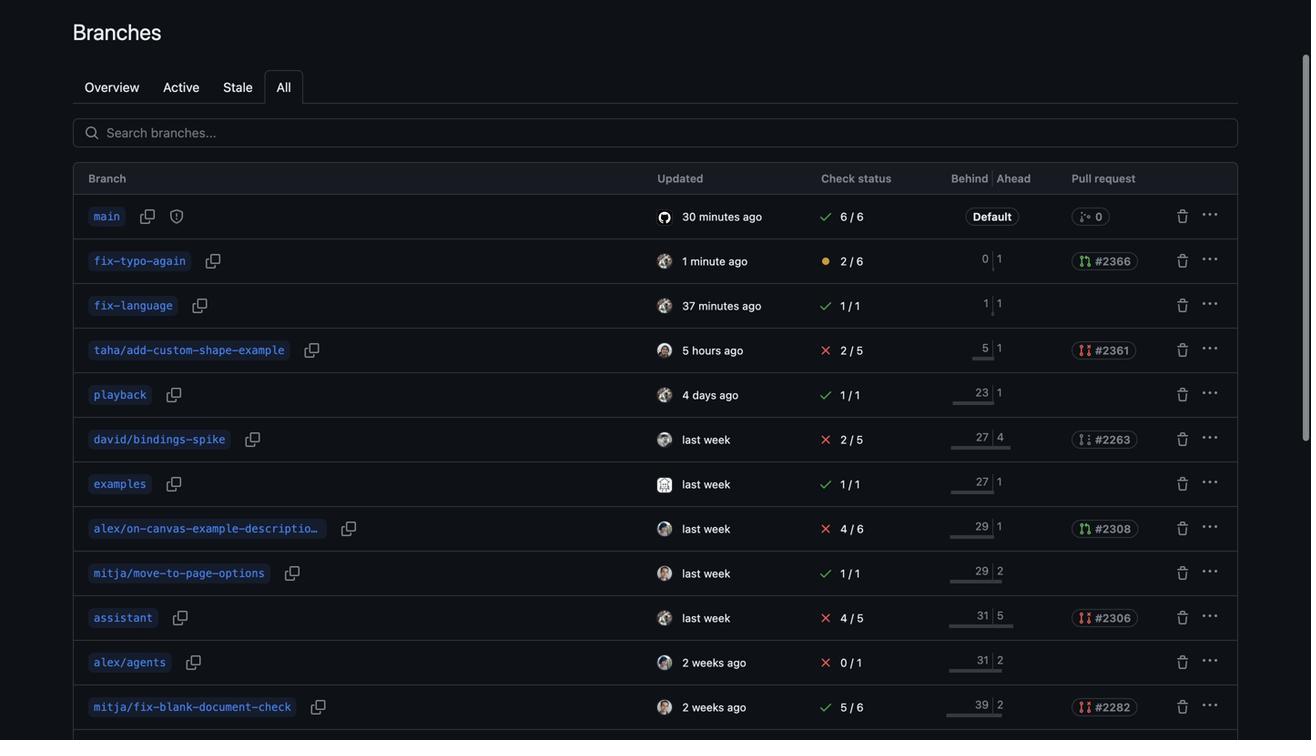 Task type: describe. For each thing, give the bounding box(es) containing it.
check
[[258, 701, 291, 714]]

branch
[[88, 172, 126, 185]]

typo-
[[120, 255, 153, 268]]

github merge queue[bot] image
[[657, 210, 672, 225]]

taha/add-custom-shape-example link
[[88, 341, 290, 361]]

branch menu image for 31
[[1203, 609, 1217, 624]]

minutes for 30
[[699, 210, 740, 223]]

branch menu image for 31
[[1203, 654, 1217, 668]]

27 for 2 / 5
[[976, 431, 989, 443]]

sc 9kayk9 0 image inside 0 link
[[1079, 210, 1092, 223]]

# 2282
[[1095, 701, 1131, 714]]

somehats image for 2 weeks ago
[[657, 656, 672, 670]]

mitjabezensek image for 2
[[657, 700, 672, 715]]

branch menu image for 27
[[1203, 431, 1217, 445]]

behind ahead
[[951, 172, 1031, 185]]

copy branch name to clipboard image for canvas-
[[341, 522, 356, 536]]

all link
[[265, 70, 303, 104]]

ahead behind count: 33 image
[[935, 652, 1050, 673]]

# 2306
[[1095, 612, 1131, 625]]

alex/agents link
[[88, 653, 172, 673]]

2 / 6 button
[[814, 247, 868, 276]]

somehats image for last week
[[657, 522, 672, 536]]

mitja/fix-blank-document-check link
[[88, 697, 297, 718]]

1 / 1 for 27
[[840, 478, 860, 491]]

5 inside ahead behind count: 6 image
[[982, 341, 989, 354]]

examples
[[94, 478, 146, 491]]

ago for mitja/fix-blank-document-check
[[727, 701, 746, 714]]

2 / 5 for 5 hours ago
[[840, 344, 863, 357]]

tab list containing overview
[[73, 70, 1238, 104]]

2366
[[1103, 255, 1131, 268]]

6 for 6 / 6
[[857, 210, 864, 223]]

2282
[[1103, 701, 1131, 714]]

/ for mitja/move-to-page-options
[[849, 567, 852, 580]]

delete branch image for david/bindings-spike
[[1176, 433, 1190, 447]]

0 / 1 button
[[814, 648, 866, 677]]

1 / 1 for 29
[[840, 567, 860, 580]]

mitjabezensek image for last
[[657, 566, 672, 581]]

delete branch image for assistant
[[1176, 611, 1190, 626]]

ahead behind count: 2 image
[[935, 295, 1050, 316]]

branch menu image for 27
[[1203, 475, 1217, 490]]

ago for main
[[743, 210, 762, 223]]

2361
[[1103, 344, 1129, 357]]

23
[[975, 386, 989, 399]]

example-
[[192, 523, 245, 535]]

fix-language
[[94, 300, 173, 312]]

1 / 1 button for 23
[[814, 381, 865, 410]]

ahead behind count: 24 image
[[935, 384, 1050, 405]]

1 delete branch image from the top
[[1176, 254, 1190, 269]]

fix-language link
[[88, 296, 178, 316]]

delete branch image for 29
[[1176, 566, 1190, 581]]

delete branch image for fix-language
[[1176, 299, 1190, 313]]

branch menu image for 29
[[1203, 565, 1217, 579]]

2308
[[1103, 523, 1131, 535]]

6 for 5 / 6
[[857, 701, 864, 714]]

again
[[153, 255, 186, 268]]

steveruizok image for 4 days ago
[[657, 388, 672, 402]]

stale link
[[211, 70, 265, 104]]

delete branch image for 39
[[1176, 700, 1190, 715]]

sc 9kayk9 0 image for # 2282
[[1079, 701, 1092, 714]]

check status
[[821, 172, 892, 185]]

taha hassan git image
[[657, 343, 672, 358]]

custom-
[[153, 344, 199, 357]]

page-
[[186, 567, 219, 580]]

shape-
[[199, 344, 239, 357]]

8 row from the top
[[73, 463, 1238, 507]]

fix- for fix-language
[[94, 300, 120, 312]]

# for # 2361
[[1095, 344, 1103, 357]]

sc 9kayk9 0 image for # 2361
[[1079, 344, 1092, 357]]

minute
[[690, 255, 726, 268]]

ago for fix-language
[[742, 300, 762, 312]]

2 week from the top
[[704, 478, 731, 491]]

5 up 0 / 1
[[857, 612, 864, 625]]

blank-
[[160, 701, 199, 714]]

alex/on-canvas-example-descriptions link
[[88, 519, 327, 539]]

/ for playback
[[849, 389, 852, 401]]

delete branch image for 27
[[1176, 477, 1190, 492]]

last for 2
[[682, 567, 701, 580]]

# 2308
[[1095, 523, 1131, 535]]

5 inside button
[[840, 701, 847, 714]]

ahead behind count: 28 image
[[935, 473, 1050, 494]]

6 / 6 button
[[814, 202, 868, 231]]

search image
[[85, 126, 99, 140]]

week for 5
[[704, 612, 731, 625]]

playback link
[[88, 385, 152, 405]]

/ for examples
[[849, 478, 852, 491]]

days
[[692, 389, 716, 402]]

copy branch name to clipboard image down mitja/move-to-page-options
[[173, 611, 188, 626]]

row containing 1
[[73, 284, 1238, 329]]

ahead behind count: 36 image
[[935, 607, 1050, 628]]

2 / 5 for last week
[[840, 433, 863, 446]]

document-
[[199, 701, 258, 714]]

/ for assistant
[[851, 612, 854, 625]]

taha/add-custom-shape-example
[[94, 344, 285, 357]]

ahead behind count: 6 image
[[935, 340, 1050, 361]]

branches
[[73, 19, 162, 45]]

ahead
[[997, 172, 1031, 185]]

ago for playback
[[720, 389, 739, 402]]

branch menu image for 39
[[1203, 698, 1217, 713]]

2263
[[1103, 433, 1131, 446]]

2 inside ahead behind count: 41 image
[[997, 698, 1004, 711]]

delete branch image for main
[[1176, 209, 1190, 224]]

31 for 2
[[977, 654, 989, 667]]

branch menu image for 5
[[1203, 341, 1217, 356]]

3 last week from the top
[[682, 523, 731, 535]]

/ for fix-typo-again
[[850, 255, 853, 268]]

updated
[[657, 172, 703, 185]]

1 inside button
[[857, 656, 862, 669]]

table containing branch
[[73, 162, 1238, 740]]

canvas-
[[146, 523, 192, 535]]

assistant
[[94, 612, 153, 625]]

descriptions
[[245, 523, 324, 535]]

mitja/move-to-page-options
[[94, 567, 265, 580]]

1 1
[[984, 297, 1002, 310]]

6 for 4 / 6
[[857, 523, 864, 535]]

6 for 2 / 6
[[857, 255, 863, 268]]

0 1
[[982, 252, 1002, 265]]

29 for 1 / 1
[[975, 565, 989, 577]]

1 minute ago
[[682, 255, 748, 268]]

1 inside ahead behind count: 30 image
[[997, 520, 1002, 533]]

huppy bot[bot] image
[[657, 478, 672, 493]]

pull request
[[1072, 172, 1136, 185]]

4 / 6 button
[[814, 514, 868, 544]]

/ for alex/on-canvas-example-descriptions
[[851, 523, 854, 535]]

# 2366
[[1095, 255, 1131, 268]]

fix-typo-again link
[[88, 251, 191, 271]]

/ for fix-language
[[849, 300, 852, 312]]

11 row from the top
[[73, 596, 1238, 641]]

# for # 2308
[[1095, 523, 1103, 535]]

examples link
[[88, 474, 152, 494]]

1 inside ahead behind count: 24 image
[[997, 386, 1002, 399]]

updated column header
[[646, 162, 810, 195]]

30 minutes ago
[[682, 210, 762, 223]]

request
[[1095, 172, 1136, 185]]

2306
[[1103, 612, 1131, 625]]

delete branch image for alex/on-canvas-example-descriptions
[[1176, 522, 1190, 536]]

default
[[973, 210, 1012, 223]]

mitja/move-to-page-options link
[[88, 564, 270, 584]]

active link
[[151, 70, 211, 104]]

all
[[277, 80, 291, 95]]

branch menu image for 29
[[1203, 520, 1217, 534]]

/ for david/bindings-spike
[[850, 433, 853, 446]]

5 / 6
[[840, 701, 864, 714]]

overview
[[85, 80, 139, 95]]

2 last from the top
[[682, 478, 701, 491]]

1 branch menu image from the top
[[1203, 252, 1217, 267]]

0 for 0 / 1
[[840, 656, 847, 669]]

1 inside image
[[997, 252, 1002, 265]]

4 / 5 button
[[814, 604, 868, 633]]

stale
[[223, 80, 253, 95]]

steveruizok image for 37 minutes ago
[[657, 299, 672, 313]]

behind
[[951, 172, 989, 185]]

2 inside button
[[840, 255, 847, 268]]

pull
[[1072, 172, 1092, 185]]

2 inside ahead behind count: 33 image
[[997, 654, 1004, 667]]

copy branch name to clipboard image for to-
[[285, 566, 299, 581]]

4 for 4 / 6
[[840, 523, 847, 535]]

4 / 5
[[840, 612, 864, 625]]

sc 9kayk9 0 image for # 2366
[[1079, 255, 1092, 268]]



Task type: locate. For each thing, give the bounding box(es) containing it.
tab list
[[73, 70, 1238, 104]]

copy branch name to clipboard image for alex/agents
[[186, 656, 201, 670]]

2 weeks from the top
[[692, 701, 724, 714]]

0 vertical spatial 27
[[976, 431, 989, 443]]

3 # from the top
[[1095, 433, 1103, 446]]

2 weeks ago for 5
[[682, 701, 746, 714]]

# down 0 link
[[1095, 255, 1103, 268]]

1 last week from the top
[[682, 433, 731, 446]]

1 1 / 1 from the top
[[840, 300, 860, 312]]

31 up ahead behind count: 33 image
[[977, 609, 989, 622]]

last week
[[682, 433, 731, 446], [682, 478, 731, 491], [682, 523, 731, 535], [682, 567, 731, 580], [682, 612, 731, 625]]

4 # from the top
[[1095, 523, 1103, 535]]

4 / 6
[[840, 523, 864, 535]]

0 vertical spatial somehats image
[[657, 522, 672, 536]]

row containing branch
[[73, 162, 1238, 195]]

1 last from the top
[[682, 433, 701, 446]]

3 sc 9kayk9 0 image from the top
[[1079, 344, 1092, 357]]

2 2 / 5 from the top
[[840, 433, 863, 446]]

0 down default
[[982, 252, 989, 265]]

2 ahead behind count: 31 image from the top
[[935, 563, 1050, 584]]

#
[[1095, 255, 1103, 268], [1095, 344, 1103, 357], [1095, 433, 1103, 446], [1095, 523, 1103, 535], [1095, 612, 1103, 625], [1095, 701, 1103, 714]]

row
[[73, 162, 1238, 195], [73, 195, 1238, 239], [73, 239, 1238, 284], [73, 284, 1238, 329], [73, 329, 1238, 373], [73, 373, 1238, 418], [73, 418, 1238, 463], [73, 463, 1238, 507], [73, 507, 1238, 552], [73, 552, 1238, 596], [73, 596, 1238, 641], [73, 641, 1238, 686], [73, 686, 1238, 730], [73, 730, 1238, 740]]

4 branch menu image from the top
[[1203, 565, 1217, 579]]

/ inside 6 / 6 'button'
[[850, 210, 854, 223]]

1 steveruizok image from the top
[[657, 254, 672, 269]]

week for 4
[[704, 433, 731, 446]]

0 for 0
[[1095, 210, 1103, 223]]

27 down ahead behind count: 24 image
[[976, 431, 989, 443]]

active
[[163, 80, 200, 95]]

2 29 from the top
[[975, 565, 989, 577]]

1 27 from the top
[[976, 431, 989, 443]]

check status column header
[[810, 162, 924, 195]]

sc 9kayk9 0 image left the # 2306
[[1079, 612, 1092, 625]]

6 down 0 / 1
[[857, 701, 864, 714]]

4 days ago
[[682, 389, 739, 402]]

ahead behind count: 31 image for 2 / 5
[[935, 429, 1050, 450]]

branch menu image
[[1203, 208, 1217, 222], [1203, 297, 1217, 311], [1203, 341, 1217, 356], [1203, 475, 1217, 490], [1203, 520, 1217, 534], [1203, 609, 1217, 624], [1203, 698, 1217, 713]]

27 inside ahead behind count: 28 image
[[976, 475, 989, 488]]

1 inside ahead behind count: 28 image
[[997, 475, 1002, 488]]

0 vertical spatial 31
[[977, 609, 989, 622]]

30
[[682, 210, 696, 223]]

ahead behind count: 31 image for 1 / 1
[[935, 563, 1050, 584]]

ahead behind count: 31 image
[[935, 429, 1050, 450], [935, 563, 1050, 584]]

1 steveruizok image from the top
[[657, 299, 672, 313]]

7 row from the top
[[73, 418, 1238, 463]]

2 27 from the top
[[976, 475, 989, 488]]

29 down ahead behind count: 28 image
[[975, 520, 989, 533]]

1 / 1
[[840, 300, 860, 312], [840, 389, 860, 401], [840, 478, 860, 491], [840, 567, 860, 580]]

29 down ahead behind count: 30 image
[[975, 565, 989, 577]]

1 weeks from the top
[[692, 657, 724, 669]]

copy branch name to clipboard image for spike
[[245, 433, 260, 447]]

2 / 5
[[840, 344, 863, 357], [840, 433, 863, 446]]

fix- up taha/add-
[[94, 300, 120, 312]]

0 vertical spatial mitjabezensek image
[[657, 566, 672, 581]]

4 row from the top
[[73, 284, 1238, 329]]

0 vertical spatial sc 9kayk9 0 image
[[1079, 433, 1092, 446]]

ahead behind count: 31 image up "ahead behind count: 36" image
[[935, 563, 1050, 584]]

4 left days
[[682, 389, 689, 402]]

1 29 from the top
[[975, 520, 989, 533]]

1 / 1 button
[[814, 291, 865, 321], [814, 381, 865, 410], [814, 470, 865, 499], [814, 559, 865, 588]]

29 for 4 / 6
[[975, 520, 989, 533]]

copy branch name to clipboard image for blank-
[[311, 700, 326, 715]]

37 minutes ago
[[682, 300, 762, 312]]

2 1 / 1 from the top
[[840, 389, 860, 401]]

hours
[[692, 344, 721, 357]]

alex/on-canvas-example-descriptions
[[94, 523, 324, 535]]

5 up ahead behind count: 33 image
[[997, 609, 1004, 622]]

language
[[120, 300, 173, 312]]

# for # 2306
[[1095, 612, 1103, 625]]

6
[[840, 210, 847, 223], [857, 210, 864, 223], [857, 255, 863, 268], [857, 523, 864, 535], [857, 701, 864, 714]]

2 row from the top
[[73, 195, 1238, 239]]

4 inside 4 / 5 button
[[840, 612, 847, 625]]

4 inside 4 / 6 button
[[840, 523, 847, 535]]

7 delete branch image from the top
[[1176, 611, 1190, 626]]

4 inside ahead behind count: 31 image
[[997, 431, 1004, 443]]

5 week from the top
[[704, 612, 731, 625]]

2 sc 9kayk9 0 image from the top
[[1079, 255, 1092, 268]]

4 week from the top
[[704, 567, 731, 580]]

sc 9kayk9 0 image
[[1079, 433, 1092, 446], [1079, 612, 1092, 625]]

27 inside ahead behind count: 31 image
[[976, 431, 989, 443]]

0 horizontal spatial 0
[[840, 656, 847, 669]]

copy branch name to clipboard image up canvas-
[[166, 477, 181, 492]]

/ for main
[[850, 210, 854, 223]]

2 2 weeks ago from the top
[[682, 701, 746, 714]]

29 inside ahead behind count: 30 image
[[975, 520, 989, 533]]

pull request column header
[[1061, 162, 1175, 195]]

5 delete branch image from the top
[[1176, 433, 1190, 447]]

# 2361
[[1095, 344, 1129, 357]]

fix- down main
[[94, 255, 120, 268]]

3 delete branch image from the top
[[1176, 566, 1190, 581]]

/
[[850, 210, 854, 223], [850, 255, 853, 268], [849, 300, 852, 312], [850, 344, 853, 357], [849, 389, 852, 401], [850, 433, 853, 446], [849, 478, 852, 491], [851, 523, 854, 535], [849, 567, 852, 580], [851, 612, 854, 625], [850, 656, 854, 669], [850, 701, 854, 714]]

1 vertical spatial 27
[[976, 475, 989, 488]]

31
[[977, 609, 989, 622], [977, 654, 989, 667]]

column header
[[1175, 162, 1238, 195]]

2 / 6
[[840, 255, 863, 268]]

2 vertical spatial copy branch name to clipboard image
[[186, 656, 201, 670]]

copy branch name to clipboard image up taha/add-custom-shape-example at the top left
[[193, 299, 207, 313]]

1 2 / 5 button from the top
[[814, 336, 868, 365]]

8 delete branch image from the top
[[1176, 656, 1190, 670]]

david/bindings-spike link
[[88, 430, 231, 450]]

copy branch name to clipboard image up mitja/fix-blank-document-check link
[[186, 656, 201, 670]]

steveruizok image
[[657, 254, 672, 269], [657, 611, 672, 626]]

4 branch menu image from the top
[[1203, 475, 1217, 490]]

5 left hours
[[682, 344, 689, 357]]

3 row from the top
[[73, 239, 1238, 284]]

2 / 5 down 2 / 6 in the right of the page
[[840, 344, 863, 357]]

6 row from the top
[[73, 373, 1238, 418]]

sc 9kayk9 0 image left the # 2282
[[1079, 701, 1092, 714]]

branch menu image for 23
[[1203, 386, 1217, 401]]

# up the # 2282
[[1095, 612, 1103, 625]]

last week for 5
[[682, 612, 731, 625]]

copy branch name to clipboard image for custom-
[[305, 343, 319, 358]]

1 vertical spatial ahead behind count: 31 image
[[935, 563, 1050, 584]]

copy branch name to clipboard image for playback
[[166, 388, 181, 402]]

steveruizok image
[[657, 299, 672, 313], [657, 388, 672, 402]]

0 vertical spatial 0
[[1095, 210, 1103, 223]]

spike
[[192, 433, 225, 446]]

4 last from the top
[[682, 567, 701, 580]]

row group
[[73, 195, 1238, 740]]

delete branch image for playback
[[1176, 388, 1190, 402]]

0 vertical spatial 2 / 5 button
[[814, 336, 868, 365]]

0
[[1095, 210, 1103, 223], [982, 252, 989, 265], [840, 656, 847, 669]]

branch column header
[[73, 162, 646, 195]]

delete branch image for taha/add-custom-shape-example
[[1176, 343, 1190, 358]]

fix- for fix-typo-again
[[94, 255, 120, 268]]

2 2 / 5 button from the top
[[814, 425, 868, 454]]

1 / 1 for 23
[[840, 389, 860, 401]]

1 / 1 button for 27
[[814, 470, 865, 499]]

2 last week from the top
[[682, 478, 731, 491]]

5 branch menu image from the top
[[1203, 654, 1217, 668]]

ago for alex/agents
[[727, 657, 746, 669]]

fix-typo-again
[[94, 255, 186, 268]]

alex/agents
[[94, 657, 166, 669]]

delete branch image
[[1176, 209, 1190, 224], [1176, 299, 1190, 313], [1176, 343, 1190, 358], [1176, 388, 1190, 402], [1176, 433, 1190, 447], [1176, 522, 1190, 536], [1176, 611, 1190, 626], [1176, 656, 1190, 670]]

copy branch name to clipboard image down 'custom-'
[[166, 388, 181, 402]]

2 / 5 button up 4 / 6 button at the right of the page
[[814, 425, 868, 454]]

/ for alex/agents
[[850, 656, 854, 669]]

3 week from the top
[[704, 523, 731, 535]]

4 up 4 / 5 button
[[840, 523, 847, 535]]

7 branch menu image from the top
[[1203, 698, 1217, 713]]

27 for 1 / 1
[[976, 475, 989, 488]]

27 up ahead behind count: 30 image
[[976, 475, 989, 488]]

2 steveruizok image from the top
[[657, 388, 672, 402]]

31 for 5
[[977, 609, 989, 622]]

1 vertical spatial 2 weeks ago
[[682, 701, 746, 714]]

6 up 4 / 5
[[857, 523, 864, 535]]

4
[[682, 389, 689, 402], [997, 431, 1004, 443], [840, 523, 847, 535], [840, 612, 847, 625]]

4 for 4 days ago
[[682, 389, 689, 402]]

2 weeks ago
[[682, 657, 746, 669], [682, 701, 746, 714]]

copy branch name to clipboard image right again
[[206, 254, 220, 269]]

1 vertical spatial steveruizok image
[[657, 611, 672, 626]]

39
[[975, 698, 989, 711]]

1 inside ahead behind count: 6 image
[[997, 341, 1002, 354]]

14 row from the top
[[73, 730, 1238, 740]]

copy branch name to clipboard image left the 'this branch is protected' icon
[[140, 209, 155, 224]]

1 sc 9kayk9 0 image from the top
[[1079, 210, 1092, 223]]

9 row from the top
[[73, 507, 1238, 552]]

1 vertical spatial 2 / 5
[[840, 433, 863, 446]]

1 vertical spatial 31
[[977, 654, 989, 667]]

taha/add-
[[94, 344, 153, 357]]

steveruizok image left days
[[657, 388, 672, 402]]

1 # from the top
[[1095, 255, 1103, 268]]

last for 5
[[682, 612, 701, 625]]

1 31 from the top
[[977, 609, 989, 622]]

ahead behind count: 41 image
[[935, 697, 1050, 718]]

0 vertical spatial steveruizok image
[[657, 299, 672, 313]]

steveruizok image left 37
[[657, 299, 672, 313]]

/ for taha/add-custom-shape-example
[[850, 344, 853, 357]]

5 last from the top
[[682, 612, 701, 625]]

ago for taha/add-custom-shape-example
[[724, 344, 743, 357]]

3 delete branch image from the top
[[1176, 343, 1190, 358]]

2 delete branch image from the top
[[1176, 299, 1190, 313]]

0 vertical spatial copy branch name to clipboard image
[[193, 299, 207, 313]]

sc 9kayk9 0 image left "# 2366"
[[1079, 255, 1092, 268]]

2 1 / 1 button from the top
[[814, 381, 865, 410]]

1 vertical spatial minutes
[[698, 300, 739, 312]]

37
[[682, 300, 695, 312]]

2 mitjabezensek image from the top
[[657, 700, 672, 715]]

last for 4
[[682, 433, 701, 446]]

0 for 0 1
[[982, 252, 989, 265]]

delete branch image
[[1176, 254, 1190, 269], [1176, 477, 1190, 492], [1176, 566, 1190, 581], [1176, 700, 1190, 715]]

ahead behind count: 31 image down ahead behind count: 24 image
[[935, 429, 1050, 450]]

5 sc 9kayk9 0 image from the top
[[1079, 701, 1092, 714]]

1 sc 9kayk9 0 image from the top
[[1079, 433, 1092, 446]]

4 for 4 / 5
[[840, 612, 847, 625]]

sc 9kayk9 0 image left # 2308
[[1079, 523, 1092, 535]]

check
[[821, 172, 855, 185]]

0 vertical spatial 2 weeks ago
[[682, 657, 746, 669]]

2 minutes from the top
[[698, 300, 739, 312]]

4 1 / 1 from the top
[[840, 567, 860, 580]]

ahead behind count: 30 image
[[935, 518, 1050, 539]]

6 down check
[[840, 210, 847, 223]]

# for # 2263
[[1095, 433, 1103, 446]]

sc 9kayk9 0 image down pull
[[1079, 210, 1092, 223]]

last week for 4
[[682, 433, 731, 446]]

options
[[219, 567, 265, 580]]

1 2 / 5 from the top
[[840, 344, 863, 357]]

# down '# 2263'
[[1095, 523, 1103, 535]]

# for # 2366
[[1095, 255, 1103, 268]]

last
[[682, 433, 701, 446], [682, 478, 701, 491], [682, 523, 701, 535], [682, 567, 701, 580], [682, 612, 701, 625]]

1 fix- from the top
[[94, 255, 120, 268]]

2 branch menu image from the top
[[1203, 297, 1217, 311]]

this branch is protected image
[[169, 209, 184, 224]]

week for 2
[[704, 567, 731, 580]]

ago
[[743, 210, 762, 223], [729, 255, 748, 268], [742, 300, 762, 312], [724, 344, 743, 357], [720, 389, 739, 402], [727, 657, 746, 669], [727, 701, 746, 714]]

31 down "ahead behind count: 36" image
[[977, 654, 989, 667]]

2 horizontal spatial 0
[[1095, 210, 1103, 223]]

status
[[858, 172, 892, 185]]

31 inside "ahead behind count: 36" image
[[977, 609, 989, 622]]

0 down pull request
[[1095, 210, 1103, 223]]

weeks for 0 / 1
[[692, 657, 724, 669]]

4 1 / 1 button from the top
[[814, 559, 865, 588]]

ds300 image
[[657, 433, 672, 447]]

5 hours ago
[[682, 344, 743, 357]]

0 vertical spatial steveruizok image
[[657, 254, 672, 269]]

2 / 5 up 4 / 6 at the right of the page
[[840, 433, 863, 446]]

10 row from the top
[[73, 552, 1238, 596]]

1 1 / 1 button from the top
[[814, 291, 865, 321]]

3 1 / 1 from the top
[[840, 478, 860, 491]]

row containing 39
[[73, 686, 1238, 730]]

2 fix- from the top
[[94, 300, 120, 312]]

ahead behind count: 31 image containing 29
[[935, 563, 1050, 584]]

0 vertical spatial weeks
[[692, 657, 724, 669]]

copy branch name to clipboard image
[[193, 299, 207, 313], [166, 388, 181, 402], [186, 656, 201, 670]]

copy branch name to clipboard image right spike
[[245, 433, 260, 447]]

copy branch name to clipboard image
[[140, 209, 155, 224], [206, 254, 220, 269], [305, 343, 319, 358], [245, 433, 260, 447], [166, 477, 181, 492], [341, 522, 356, 536], [285, 566, 299, 581], [173, 611, 188, 626], [311, 700, 326, 715]]

1 vertical spatial sc 9kayk9 0 image
[[1079, 612, 1092, 625]]

sc 9kayk9 0 image for # 2263
[[1079, 433, 1092, 446]]

6 delete branch image from the top
[[1176, 522, 1190, 536]]

2 / 5 button for last week
[[814, 425, 868, 454]]

2 31 from the top
[[977, 654, 989, 667]]

5 row from the top
[[73, 329, 1238, 373]]

2 # from the top
[[1095, 344, 1103, 357]]

sc 9kayk9 0 image
[[1079, 210, 1092, 223], [1079, 255, 1092, 268], [1079, 344, 1092, 357], [1079, 523, 1092, 535], [1079, 701, 1092, 714]]

steveruizok image for 1 minute ago
[[657, 254, 672, 269]]

13 row from the top
[[73, 686, 1238, 730]]

ahead behind count: 31 image containing 27
[[935, 429, 1050, 450]]

5 last week from the top
[[682, 612, 731, 625]]

minutes right 30
[[699, 210, 740, 223]]

0 vertical spatial 29
[[975, 520, 989, 533]]

3 1 / 1 button from the top
[[814, 470, 865, 499]]

/ inside 4 / 6 button
[[851, 523, 854, 535]]

2 / 5 button down 2 / 6 button on the top
[[814, 336, 868, 365]]

31 inside ahead behind count: 33 image
[[977, 654, 989, 667]]

1 ahead behind count: 31 image from the top
[[935, 429, 1050, 450]]

sc 9kayk9 0 image for # 2306
[[1079, 612, 1092, 625]]

2 / 5 button for 5 hours ago
[[814, 336, 868, 365]]

5 down 0 / 1 button
[[840, 701, 847, 714]]

3 branch menu image from the top
[[1203, 431, 1217, 445]]

# up '# 2263'
[[1095, 344, 1103, 357]]

overview link
[[73, 70, 151, 104]]

2 delete branch image from the top
[[1176, 477, 1190, 492]]

ahead behind count: 1 image
[[935, 250, 1050, 271]]

sc 9kayk9 0 image left # 2361
[[1079, 344, 1092, 357]]

branch menu image
[[1203, 252, 1217, 267], [1203, 386, 1217, 401], [1203, 431, 1217, 445], [1203, 565, 1217, 579], [1203, 654, 1217, 668]]

weeks for 5 / 6
[[692, 701, 724, 714]]

1
[[997, 252, 1002, 265], [682, 255, 687, 268], [984, 297, 989, 310], [997, 297, 1002, 310], [840, 300, 846, 312], [855, 300, 860, 312], [997, 341, 1002, 354], [997, 386, 1002, 399], [840, 389, 846, 401], [855, 389, 860, 401], [997, 475, 1002, 488], [840, 478, 846, 491], [855, 478, 860, 491], [997, 520, 1002, 533], [840, 567, 846, 580], [855, 567, 860, 580], [857, 656, 862, 669]]

6 / 6
[[840, 210, 864, 223]]

1 vertical spatial 29
[[975, 565, 989, 577]]

27
[[976, 431, 989, 443], [976, 475, 989, 488]]

4 for 4
[[997, 431, 1004, 443]]

3 branch menu image from the top
[[1203, 341, 1217, 356]]

main
[[94, 210, 120, 223]]

5 # from the top
[[1095, 612, 1103, 625]]

# down # 2361
[[1095, 433, 1103, 446]]

fix-
[[94, 255, 120, 268], [94, 300, 120, 312]]

1 vertical spatial copy branch name to clipboard image
[[166, 388, 181, 402]]

0 down 4 / 5 button
[[840, 656, 847, 669]]

0 vertical spatial ahead behind count: 31 image
[[935, 429, 1050, 450]]

/ inside 4 / 5 button
[[851, 612, 854, 625]]

1 somehats image from the top
[[657, 522, 672, 536]]

2 sc 9kayk9 0 image from the top
[[1079, 612, 1092, 625]]

4 last week from the top
[[682, 567, 731, 580]]

6 down 6 / 6
[[857, 255, 863, 268]]

david/bindings-
[[94, 433, 192, 446]]

1 vertical spatial 0
[[982, 252, 989, 265]]

5 up 4 / 6 at the right of the page
[[857, 433, 863, 446]]

0 vertical spatial 2 / 5
[[840, 344, 863, 357]]

4 up 0 / 1 button
[[840, 612, 847, 625]]

copy branch name to clipboard image for fix-language
[[193, 299, 207, 313]]

copy branch name to clipboard image right example
[[305, 343, 319, 358]]

alex/on-
[[94, 523, 146, 535]]

1 / 1 button for 29
[[814, 559, 865, 588]]

2 weeks ago for 0
[[682, 657, 746, 669]]

table
[[73, 162, 1238, 740]]

2 vertical spatial 0
[[840, 656, 847, 669]]

cell
[[1061, 284, 1175, 329], [1061, 373, 1175, 418], [1061, 463, 1175, 507], [1061, 552, 1175, 596], [1061, 641, 1175, 686], [73, 730, 646, 740], [646, 730, 810, 740], [810, 730, 924, 740], [924, 730, 1061, 740], [1061, 730, 1175, 740], [1175, 730, 1238, 740]]

/ inside 2 / 6 button
[[850, 255, 853, 268]]

copy branch name to clipboard image for typo-
[[206, 254, 220, 269]]

0 inside the 'ahead behind count: 1' image
[[982, 252, 989, 265]]

4 sc 9kayk9 0 image from the top
[[1079, 523, 1092, 535]]

0 vertical spatial minutes
[[699, 210, 740, 223]]

12 row from the top
[[73, 641, 1238, 686]]

row containing 0
[[73, 239, 1238, 284]]

minutes right 37
[[698, 300, 739, 312]]

row containing 6 / 6
[[73, 195, 1238, 239]]

4 delete branch image from the top
[[1176, 388, 1190, 402]]

mitja/fix-
[[94, 701, 160, 714]]

1 row from the top
[[73, 162, 1238, 195]]

playback
[[94, 389, 146, 402]]

1 vertical spatial mitjabezensek image
[[657, 700, 672, 715]]

5 branch menu image from the top
[[1203, 520, 1217, 534]]

somehats image
[[657, 522, 672, 536], [657, 656, 672, 670]]

1 minutes from the top
[[699, 210, 740, 223]]

6 # from the top
[[1095, 701, 1103, 714]]

1 week from the top
[[704, 433, 731, 446]]

# for # 2282
[[1095, 701, 1103, 714]]

0 link
[[1072, 208, 1110, 226]]

1 vertical spatial steveruizok image
[[657, 388, 672, 402]]

row containing 5
[[73, 329, 1238, 373]]

1 mitjabezensek image from the top
[[657, 566, 672, 581]]

minutes for 37
[[698, 300, 739, 312]]

to-
[[166, 567, 186, 580]]

1 vertical spatial 2 / 5 button
[[814, 425, 868, 454]]

0 inside button
[[840, 656, 847, 669]]

1 branch menu image from the top
[[1203, 208, 1217, 222]]

3 last from the top
[[682, 523, 701, 535]]

mitjabezensek image
[[657, 566, 672, 581], [657, 700, 672, 715]]

4 down ahead behind count: 24 image
[[997, 431, 1004, 443]]

copy branch name to clipboard image right check
[[311, 700, 326, 715]]

0 / 1
[[840, 656, 862, 669]]

5 down ahead behind count: 2 image
[[982, 341, 989, 354]]

main link
[[88, 207, 126, 227]]

1 2 weeks ago from the top
[[682, 657, 746, 669]]

0 vertical spatial fix-
[[94, 255, 120, 268]]

/ for mitja/fix-blank-document-check
[[850, 701, 854, 714]]

5 inside "ahead behind count: 36" image
[[997, 609, 1004, 622]]

1 vertical spatial weeks
[[692, 701, 724, 714]]

# 2263
[[1095, 433, 1131, 446]]

sc 9kayk9 0 image left '# 2263'
[[1079, 433, 1092, 446]]

5 down 2 / 6 in the right of the page
[[857, 344, 863, 357]]

ago for fix-typo-again
[[729, 255, 748, 268]]

Search branches... text field
[[107, 119, 1237, 147]]

row containing 23
[[73, 373, 1238, 418]]

mitja/move-
[[94, 567, 166, 580]]

mitja/fix-blank-document-check
[[94, 701, 291, 714]]

/ inside 5 / 6 button
[[850, 701, 854, 714]]

assistant link
[[88, 608, 158, 628]]

/ inside 0 / 1 button
[[850, 656, 854, 669]]

1 vertical spatial somehats image
[[657, 656, 672, 670]]

2 branch menu image from the top
[[1203, 386, 1217, 401]]

1 vertical spatial fix-
[[94, 300, 120, 312]]

row group containing 6 / 6
[[73, 195, 1238, 740]]

6 branch menu image from the top
[[1203, 609, 1217, 624]]

last week for 2
[[682, 567, 731, 580]]

4 delete branch image from the top
[[1176, 700, 1190, 715]]

5 / 6 button
[[814, 693, 868, 722]]

# down the # 2306
[[1095, 701, 1103, 714]]

copy branch name to clipboard image down descriptions on the bottom left of the page
[[285, 566, 299, 581]]

6 down check status
[[857, 210, 864, 223]]

2 steveruizok image from the top
[[657, 611, 672, 626]]

copy branch name to clipboard image right descriptions on the bottom left of the page
[[341, 522, 356, 536]]

1 horizontal spatial 0
[[982, 252, 989, 265]]

steveruizok image for last week
[[657, 611, 672, 626]]

sc 9kayk9 0 image for # 2308
[[1079, 523, 1092, 535]]



Task type: vqa. For each thing, say whether or not it's contained in the screenshot.


